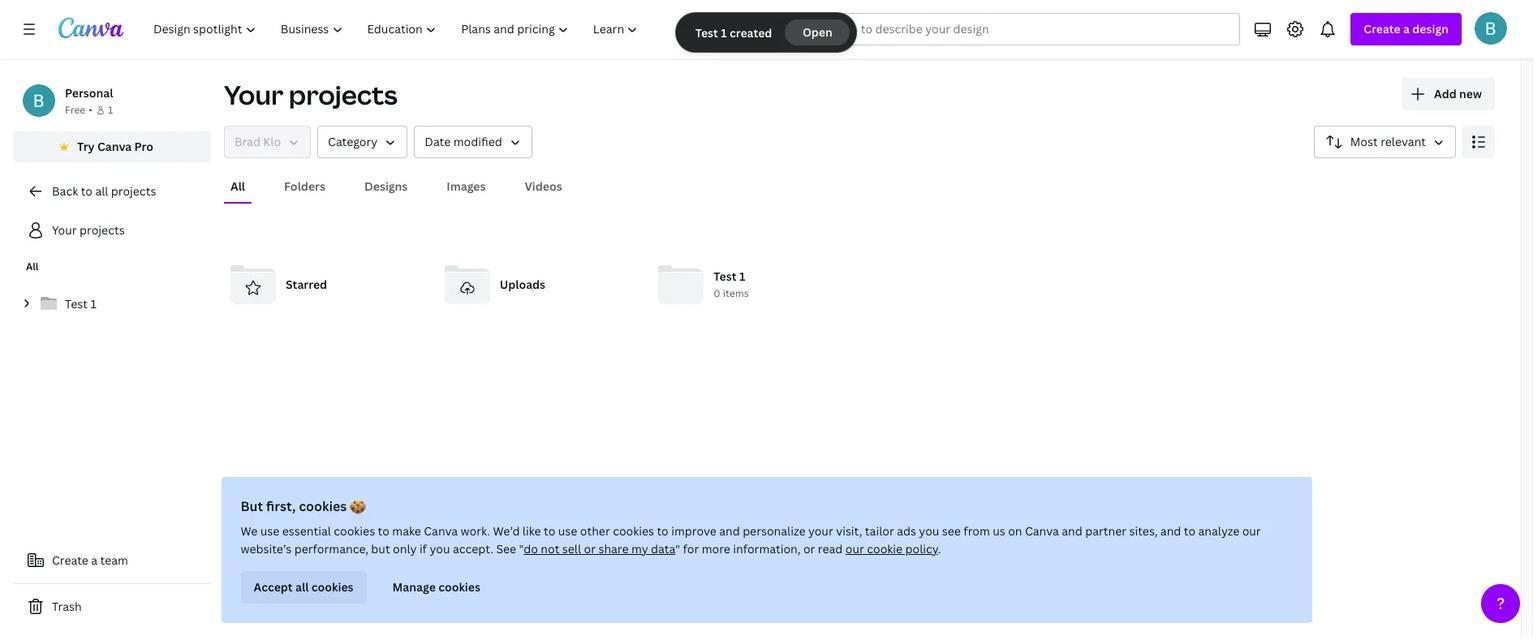 Task type: vqa. For each thing, say whether or not it's contained in the screenshot.
1 of 12 corresponding to Monochrome Professional Fashion Company Profile Presentation 16:9 group
no



Task type: describe. For each thing, give the bounding box(es) containing it.
0 vertical spatial your
[[224, 77, 284, 112]]

2 horizontal spatial canva
[[1025, 524, 1059, 539]]

1 horizontal spatial canva
[[424, 524, 458, 539]]

make
[[392, 524, 421, 539]]

personal
[[65, 85, 113, 101]]

Sort by button
[[1314, 126, 1457, 158]]

improve
[[672, 524, 717, 539]]

new
[[1460, 86, 1483, 101]]

0
[[714, 287, 721, 301]]

do
[[524, 542, 538, 557]]

1 vertical spatial projects
[[111, 184, 156, 199]]

manage cookies
[[393, 580, 481, 595]]

essential
[[282, 524, 331, 539]]

test for test 1
[[65, 296, 88, 312]]

we use essential cookies to make canva work. we'd like to use other cookies to improve and personalize your visit, tailor ads you see from us on canva and partner sites, and to analyze our website's performance, but only if you accept. see "
[[241, 524, 1262, 557]]

personalize
[[743, 524, 806, 539]]

most relevant
[[1351, 134, 1427, 149]]

not
[[541, 542, 560, 557]]

our cookie policy link
[[846, 542, 938, 557]]

manage cookies button
[[380, 572, 494, 604]]

brad klo
[[235, 134, 281, 149]]

Search search field
[[786, 14, 1209, 45]]

trash
[[52, 599, 82, 615]]

all inside button
[[296, 580, 309, 595]]

brad
[[235, 134, 261, 149]]

1 for test 1 created
[[722, 25, 728, 40]]

relevant
[[1381, 134, 1427, 149]]

pro
[[134, 139, 153, 154]]

a for team
[[91, 553, 98, 568]]

see
[[943, 524, 961, 539]]

share
[[599, 542, 629, 557]]

do not sell or share my data link
[[524, 542, 676, 557]]

test 1 link
[[13, 287, 211, 322]]

partner
[[1086, 524, 1127, 539]]

but first, cookies 🍪
[[241, 498, 366, 516]]

folders
[[284, 179, 326, 194]]

category
[[328, 134, 378, 149]]

create a design button
[[1351, 13, 1462, 45]]

date
[[425, 134, 451, 149]]

to right like
[[544, 524, 556, 539]]

our inside we use essential cookies to make canva work. we'd like to use other cookies to improve and personalize your visit, tailor ads you see from us on canva and partner sites, and to analyze our website's performance, but only if you accept. see "
[[1243, 524, 1262, 539]]

add new
[[1435, 86, 1483, 101]]

add new button
[[1402, 78, 1496, 110]]

but
[[371, 542, 390, 557]]

Owner button
[[224, 126, 311, 158]]

like
[[523, 524, 541, 539]]

for
[[683, 542, 699, 557]]

if
[[420, 542, 427, 557]]

videos
[[525, 179, 562, 194]]

cookies up essential
[[299, 498, 347, 516]]

on
[[1009, 524, 1023, 539]]

all button
[[224, 171, 252, 202]]

accept.
[[453, 542, 494, 557]]

open button
[[786, 19, 851, 45]]

try
[[77, 139, 95, 154]]

only
[[393, 542, 417, 557]]

create a design
[[1364, 21, 1449, 37]]

create a team button
[[13, 545, 211, 577]]

back to all projects link
[[13, 175, 211, 208]]

starred
[[286, 277, 327, 292]]

ads
[[897, 524, 917, 539]]

test for test 1 created
[[696, 25, 719, 40]]

1 horizontal spatial you
[[919, 524, 940, 539]]

videos button
[[518, 171, 569, 202]]

my
[[632, 542, 648, 557]]

team
[[100, 553, 128, 568]]

items
[[723, 287, 749, 301]]

0 horizontal spatial your
[[52, 222, 77, 238]]

1 for test 1 0 items
[[740, 269, 746, 285]]

we
[[241, 524, 258, 539]]

create a team
[[52, 553, 128, 568]]

to left analyze at bottom
[[1184, 524, 1196, 539]]

a for design
[[1404, 21, 1410, 37]]

1 horizontal spatial your projects
[[224, 77, 398, 112]]

see
[[497, 542, 517, 557]]

first,
[[266, 498, 296, 516]]

work.
[[461, 524, 490, 539]]

to up data
[[657, 524, 669, 539]]

0 horizontal spatial all
[[95, 184, 108, 199]]

images
[[447, 179, 486, 194]]

create for create a design
[[1364, 21, 1401, 37]]

uploads link
[[438, 256, 639, 314]]

analyze
[[1199, 524, 1240, 539]]

policy
[[906, 542, 938, 557]]

starred link
[[224, 256, 425, 314]]

test 1 created
[[696, 25, 773, 40]]

1 or from the left
[[584, 542, 596, 557]]



Task type: locate. For each thing, give the bounding box(es) containing it.
cookie
[[867, 542, 903, 557]]

modified
[[454, 134, 502, 149]]

date modified
[[425, 134, 502, 149]]

1 horizontal spatial your
[[224, 77, 284, 112]]

us
[[993, 524, 1006, 539]]

test
[[696, 25, 719, 40], [714, 269, 737, 285], [65, 296, 88, 312]]

None search field
[[754, 13, 1241, 45]]

1 use from the left
[[260, 524, 280, 539]]

designs button
[[358, 171, 414, 202]]

accept
[[254, 580, 293, 595]]

cookies down accept.
[[439, 580, 481, 595]]

to up but
[[378, 524, 390, 539]]

try canva pro
[[77, 139, 153, 154]]

performance,
[[294, 542, 369, 557]]

create left design
[[1364, 21, 1401, 37]]

back
[[52, 184, 78, 199]]

0 vertical spatial you
[[919, 524, 940, 539]]

to right back
[[81, 184, 93, 199]]

0 horizontal spatial a
[[91, 553, 98, 568]]

all inside all button
[[231, 179, 245, 194]]

"
[[519, 542, 524, 557], [676, 542, 680, 557]]

canva up if on the bottom of the page
[[424, 524, 458, 539]]

1 horizontal spatial all
[[296, 580, 309, 595]]

1 horizontal spatial "
[[676, 542, 680, 557]]

projects up category on the left of page
[[289, 77, 398, 112]]

do not sell or share my data " for more information, or read our cookie policy .
[[524, 542, 941, 557]]

read
[[818, 542, 843, 557]]

manage
[[393, 580, 436, 595]]

1 vertical spatial all
[[296, 580, 309, 595]]

0 horizontal spatial your projects
[[52, 222, 125, 238]]

0 horizontal spatial our
[[846, 542, 865, 557]]

test 1 0 items
[[714, 269, 749, 301]]

0 horizontal spatial you
[[430, 542, 450, 557]]

cookies up the my
[[613, 524, 654, 539]]

" right the see
[[519, 542, 524, 557]]

0 vertical spatial all
[[231, 179, 245, 194]]

create inside button
[[52, 553, 88, 568]]

1 down the 'your projects' link
[[90, 296, 96, 312]]

projects up the 'your projects' link
[[111, 184, 156, 199]]

0 vertical spatial your projects
[[224, 77, 398, 112]]

accept all cookies
[[254, 580, 354, 595]]

1 vertical spatial create
[[52, 553, 88, 568]]

Date modified button
[[414, 126, 532, 158]]

2 use from the left
[[558, 524, 578, 539]]

free
[[65, 103, 85, 117]]

our down visit,
[[846, 542, 865, 557]]

top level navigation element
[[143, 13, 652, 45]]

and
[[720, 524, 740, 539], [1062, 524, 1083, 539], [1161, 524, 1182, 539]]

status
[[677, 13, 857, 52]]

1 left created
[[722, 25, 728, 40]]

your projects link
[[13, 214, 211, 247]]

test for test 1 0 items
[[714, 269, 737, 285]]

1 horizontal spatial and
[[1062, 524, 1083, 539]]

1 for test 1
[[90, 296, 96, 312]]

all right accept
[[296, 580, 309, 595]]

more
[[702, 542, 731, 557]]

create left team at the bottom of page
[[52, 553, 88, 568]]

images button
[[440, 171, 492, 202]]

create
[[1364, 21, 1401, 37], [52, 553, 88, 568]]

0 vertical spatial create
[[1364, 21, 1401, 37]]

back to all projects
[[52, 184, 156, 199]]

accept all cookies button
[[241, 572, 367, 604]]

designs
[[365, 179, 408, 194]]

information,
[[733, 542, 801, 557]]

our
[[1243, 524, 1262, 539], [846, 542, 865, 557]]

folders button
[[278, 171, 332, 202]]

your
[[224, 77, 284, 112], [52, 222, 77, 238]]

brad klo image
[[1475, 12, 1508, 45]]

a inside button
[[91, 553, 98, 568]]

1 horizontal spatial our
[[1243, 524, 1262, 539]]

use
[[260, 524, 280, 539], [558, 524, 578, 539]]

0 horizontal spatial all
[[26, 260, 39, 274]]

canva
[[97, 139, 132, 154], [424, 524, 458, 539], [1025, 524, 1059, 539]]

0 horizontal spatial and
[[720, 524, 740, 539]]

your projects up klo
[[224, 77, 398, 112]]

projects down back to all projects
[[80, 222, 125, 238]]

or left the read
[[804, 542, 816, 557]]

create for create a team
[[52, 553, 88, 568]]

uploads
[[500, 277, 546, 292]]

.
[[938, 542, 941, 557]]

2 horizontal spatial and
[[1161, 524, 1182, 539]]

your up brad klo
[[224, 77, 284, 112]]

a left team at the bottom of page
[[91, 553, 98, 568]]

your projects down back to all projects
[[52, 222, 125, 238]]

you
[[919, 524, 940, 539], [430, 542, 450, 557]]

open
[[803, 24, 833, 40]]

but
[[241, 498, 263, 516]]

1 horizontal spatial use
[[558, 524, 578, 539]]

2 vertical spatial test
[[65, 296, 88, 312]]

sell
[[563, 542, 581, 557]]

•
[[89, 103, 93, 117]]

try canva pro button
[[13, 132, 211, 162]]

1 vertical spatial test
[[714, 269, 737, 285]]

status containing open
[[677, 13, 857, 52]]

use up sell
[[558, 524, 578, 539]]

1 up items
[[740, 269, 746, 285]]

1 right • at the left top of the page
[[108, 103, 113, 117]]

0 horizontal spatial use
[[260, 524, 280, 539]]

1
[[722, 25, 728, 40], [108, 103, 113, 117], [740, 269, 746, 285], [90, 296, 96, 312]]

and left the partner
[[1062, 524, 1083, 539]]

0 vertical spatial a
[[1404, 21, 1410, 37]]

test inside test 1 0 items
[[714, 269, 737, 285]]

1 vertical spatial your
[[52, 222, 77, 238]]

0 vertical spatial all
[[95, 184, 108, 199]]

0 horizontal spatial "
[[519, 542, 524, 557]]

" inside we use essential cookies to make canva work. we'd like to use other cookies to improve and personalize your visit, tailor ads you see from us on canva and partner sites, and to analyze our website's performance, but only if you accept. see "
[[519, 542, 524, 557]]

1 horizontal spatial or
[[804, 542, 816, 557]]

a inside dropdown button
[[1404, 21, 1410, 37]]

cookies down 🍪
[[334, 524, 375, 539]]

0 horizontal spatial or
[[584, 542, 596, 557]]

test inside status
[[696, 25, 719, 40]]

2 " from the left
[[676, 542, 680, 557]]

other
[[580, 524, 610, 539]]

1 and from the left
[[720, 524, 740, 539]]

2 vertical spatial projects
[[80, 222, 125, 238]]

🍪
[[350, 498, 366, 516]]

2 and from the left
[[1062, 524, 1083, 539]]

add
[[1435, 86, 1457, 101]]

1 vertical spatial you
[[430, 542, 450, 557]]

projects
[[289, 77, 398, 112], [111, 184, 156, 199], [80, 222, 125, 238]]

all right back
[[95, 184, 108, 199]]

1 horizontal spatial all
[[231, 179, 245, 194]]

created
[[730, 25, 773, 40]]

1 vertical spatial your projects
[[52, 222, 125, 238]]

1 vertical spatial our
[[846, 542, 865, 557]]

free •
[[65, 103, 93, 117]]

1 horizontal spatial a
[[1404, 21, 1410, 37]]

use up the website's
[[260, 524, 280, 539]]

1 inside test 1 0 items
[[740, 269, 746, 285]]

most
[[1351, 134, 1379, 149]]

your down back
[[52, 222, 77, 238]]

we'd
[[493, 524, 520, 539]]

cookies down performance,
[[312, 580, 354, 595]]

create inside dropdown button
[[1364, 21, 1401, 37]]

canva right on
[[1025, 524, 1059, 539]]

0 vertical spatial our
[[1243, 524, 1262, 539]]

all
[[95, 184, 108, 199], [296, 580, 309, 595]]

cookies
[[299, 498, 347, 516], [334, 524, 375, 539], [613, 524, 654, 539], [312, 580, 354, 595], [439, 580, 481, 595]]

klo
[[264, 134, 281, 149]]

and up do not sell or share my data " for more information, or read our cookie policy .
[[720, 524, 740, 539]]

1 inside status
[[722, 25, 728, 40]]

trash link
[[13, 591, 211, 624]]

all
[[231, 179, 245, 194], [26, 260, 39, 274]]

cookies inside button
[[312, 580, 354, 595]]

cookies inside 'button'
[[439, 580, 481, 595]]

1 vertical spatial all
[[26, 260, 39, 274]]

design
[[1413, 21, 1449, 37]]

1 vertical spatial a
[[91, 553, 98, 568]]

3 and from the left
[[1161, 524, 1182, 539]]

or right sell
[[584, 542, 596, 557]]

but first, cookies 🍪 dialog
[[221, 477, 1313, 624]]

2 or from the left
[[804, 542, 816, 557]]

Category button
[[318, 126, 408, 158]]

0 horizontal spatial canva
[[97, 139, 132, 154]]

your
[[809, 524, 834, 539]]

0 vertical spatial test
[[696, 25, 719, 40]]

you up policy
[[919, 524, 940, 539]]

your projects
[[224, 77, 398, 112], [52, 222, 125, 238]]

0 vertical spatial projects
[[289, 77, 398, 112]]

website's
[[241, 542, 292, 557]]

0 horizontal spatial create
[[52, 553, 88, 568]]

data
[[651, 542, 676, 557]]

a
[[1404, 21, 1410, 37], [91, 553, 98, 568]]

a left design
[[1404, 21, 1410, 37]]

sites,
[[1130, 524, 1158, 539]]

our right analyze at bottom
[[1243, 524, 1262, 539]]

" left for
[[676, 542, 680, 557]]

1 horizontal spatial create
[[1364, 21, 1401, 37]]

canva right try
[[97, 139, 132, 154]]

you right if on the bottom of the page
[[430, 542, 450, 557]]

to
[[81, 184, 93, 199], [378, 524, 390, 539], [544, 524, 556, 539], [657, 524, 669, 539], [1184, 524, 1196, 539]]

and right the sites,
[[1161, 524, 1182, 539]]

visit,
[[836, 524, 863, 539]]

canva inside button
[[97, 139, 132, 154]]

test 1
[[65, 296, 96, 312]]

1 " from the left
[[519, 542, 524, 557]]



